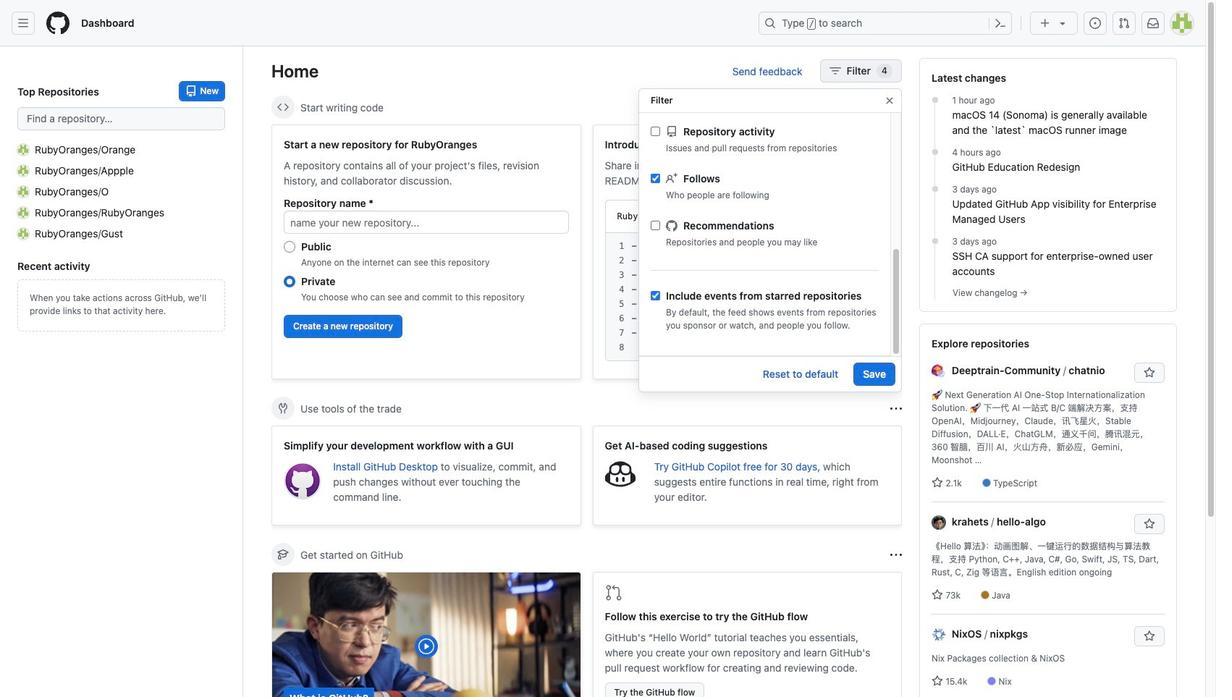Task type: locate. For each thing, give the bounding box(es) containing it.
None radio
[[284, 276, 295, 287]]

2 star this repository image from the top
[[1144, 518, 1155, 530]]

1 vertical spatial star image
[[932, 589, 943, 601]]

introduce yourself with a profile readme element
[[593, 125, 902, 379]]

2 vertical spatial star image
[[932, 675, 943, 687]]

2 star image from the top
[[932, 589, 943, 601]]

command palette image
[[995, 17, 1006, 29]]

1 star image from the top
[[932, 477, 943, 489]]

star image up @krahets profile image
[[932, 477, 943, 489]]

why am i seeing this? image
[[890, 102, 902, 113], [890, 549, 902, 561]]

person add image
[[666, 173, 678, 184]]

0 vertical spatial dot fill image
[[929, 146, 941, 158]]

None radio
[[284, 241, 295, 253]]

close menu image
[[884, 95, 895, 106]]

0 vertical spatial dot fill image
[[929, 94, 941, 106]]

1 vertical spatial dot fill image
[[929, 183, 941, 195]]

menu
[[639, 0, 890, 260]]

@nixos profile image
[[932, 628, 946, 642]]

why am i seeing this? image for introduce yourself with a profile readme element
[[890, 102, 902, 113]]

star image up @nixos profile image
[[932, 589, 943, 601]]

dot fill image
[[929, 146, 941, 158], [929, 235, 941, 247]]

explore element
[[919, 58, 1177, 697]]

None submit
[[831, 206, 877, 227]]

star image for '@deeptrain-community profile' icon
[[932, 477, 943, 489]]

rubyoranges image
[[17, 207, 29, 218]]

filter image
[[829, 65, 841, 77]]

git pull request image
[[605, 584, 622, 602]]

1 dot fill image from the top
[[929, 146, 941, 158]]

star this repository image for @krahets profile image
[[1144, 518, 1155, 530]]

what is github? element
[[271, 572, 581, 697]]

dot fill image
[[929, 94, 941, 106], [929, 183, 941, 195]]

star image for @krahets profile image
[[932, 589, 943, 601]]

code image
[[277, 101, 289, 113]]

github desktop image
[[284, 462, 322, 500]]

star this repository image
[[1144, 631, 1155, 642]]

simplify your development workflow with a gui element
[[271, 426, 581, 526]]

star image for @nixos profile image
[[932, 675, 943, 687]]

0 vertical spatial why am i seeing this? image
[[890, 102, 902, 113]]

1 why am i seeing this? image from the top
[[890, 102, 902, 113]]

1 vertical spatial why am i seeing this? image
[[890, 549, 902, 561]]

notifications image
[[1147, 17, 1159, 29]]

2 why am i seeing this? image from the top
[[890, 549, 902, 561]]

orange image
[[17, 144, 29, 155]]

play image
[[418, 638, 435, 655]]

star image down @nixos profile image
[[932, 675, 943, 687]]

None checkbox
[[651, 174, 660, 183], [651, 221, 660, 230], [651, 174, 660, 183], [651, 221, 660, 230]]

3 star image from the top
[[932, 675, 943, 687]]

@deeptrain-community profile image
[[932, 364, 946, 379]]

2 dot fill image from the top
[[929, 235, 941, 247]]

star image
[[932, 477, 943, 489], [932, 589, 943, 601], [932, 675, 943, 687]]

None checkbox
[[651, 127, 660, 136], [651, 291, 660, 300], [651, 127, 660, 136], [651, 291, 660, 300]]

0 vertical spatial star image
[[932, 477, 943, 489]]

tools image
[[277, 402, 289, 414]]

get ai-based coding suggestions element
[[593, 426, 902, 526]]

1 star this repository image from the top
[[1144, 367, 1155, 379]]

git pull request image
[[1118, 17, 1130, 29]]

mark github image
[[666, 220, 678, 231]]

triangle down image
[[1057, 17, 1068, 29]]

0 vertical spatial star this repository image
[[1144, 367, 1155, 379]]

1 vertical spatial star this repository image
[[1144, 518, 1155, 530]]

1 vertical spatial dot fill image
[[929, 235, 941, 247]]

star this repository image
[[1144, 367, 1155, 379], [1144, 518, 1155, 530]]

explore repositories navigation
[[919, 324, 1177, 697]]



Task type: describe. For each thing, give the bounding box(es) containing it.
2 dot fill image from the top
[[929, 183, 941, 195]]

none radio inside start a new repository element
[[284, 276, 295, 287]]

try the github flow element
[[593, 572, 902, 697]]

none radio inside start a new repository element
[[284, 241, 295, 253]]

gust image
[[17, 228, 29, 239]]

name your new repository... text field
[[284, 211, 569, 234]]

Find a repository… text field
[[17, 107, 225, 130]]

o image
[[17, 186, 29, 197]]

none submit inside introduce yourself with a profile readme element
[[831, 206, 877, 227]]

star this repository image for '@deeptrain-community profile' icon
[[1144, 367, 1155, 379]]

1 dot fill image from the top
[[929, 94, 941, 106]]

start a new repository element
[[271, 125, 581, 379]]

@krahets profile image
[[932, 516, 946, 530]]

why am i seeing this? image
[[890, 403, 902, 414]]

repo image
[[666, 126, 678, 137]]

plus image
[[1040, 17, 1051, 29]]

appple image
[[17, 165, 29, 176]]

mortar board image
[[277, 549, 289, 560]]

homepage image
[[46, 12, 69, 35]]

Top Repositories search field
[[17, 107, 225, 130]]

why am i seeing this? image for 'try the github flow' element
[[890, 549, 902, 561]]

what is github? image
[[272, 573, 580, 697]]

issue opened image
[[1089, 17, 1101, 29]]



Task type: vqa. For each thing, say whether or not it's contained in the screenshot.
contributing to the top
no



